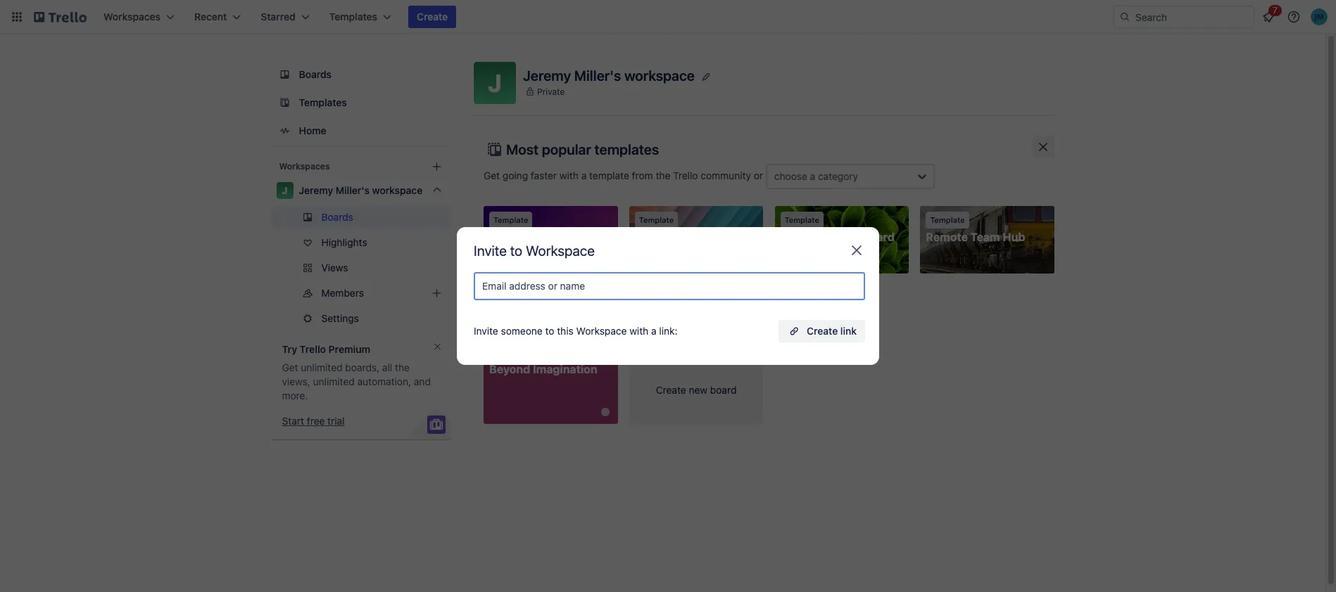 Task type: describe. For each thing, give the bounding box(es) containing it.
settings link
[[271, 308, 451, 330]]

project inside template simple project board
[[821, 231, 860, 244]]

faster
[[531, 170, 557, 181]]

create new board
[[656, 385, 737, 397]]

more.
[[282, 390, 308, 402]]

template project management
[[489, 215, 603, 244]]

the for try trello premium get unlimited boards, all the views, unlimited automation, and more.
[[395, 362, 410, 374]]

2 horizontal spatial a
[[810, 170, 816, 182]]

settings
[[322, 313, 359, 325]]

search image
[[1120, 11, 1131, 23]]

community
[[701, 170, 751, 181]]

imagination
[[533, 364, 598, 376]]

beyond imagination
[[489, 364, 598, 376]]

highlights link
[[271, 232, 451, 254]]

0 horizontal spatial a
[[582, 170, 587, 181]]

and
[[414, 376, 431, 388]]

members link
[[271, 282, 451, 305]]

0 vertical spatial with
[[560, 170, 579, 181]]

templates
[[299, 96, 347, 108]]

1 horizontal spatial the
[[520, 286, 535, 298]]

browse the full template gallery
[[484, 286, 627, 298]]

template for remote
[[931, 215, 965, 225]]

1 vertical spatial template
[[554, 286, 594, 298]]

board
[[710, 385, 737, 397]]

create for create new board
[[656, 385, 686, 397]]

private
[[537, 86, 565, 97]]

your boards
[[512, 335, 578, 347]]

invite for invite to workspace
[[474, 243, 507, 259]]

most popular templates
[[506, 142, 659, 158]]

boards,
[[346, 362, 380, 374]]

premium
[[329, 344, 371, 356]]

invite for invite someone to this workspace with a link:
[[474, 325, 498, 337]]

free
[[307, 416, 325, 427]]

1 vertical spatial to
[[545, 325, 555, 337]]

highlights
[[322, 237, 368, 249]]

j inside button
[[488, 68, 502, 97]]

home
[[299, 125, 327, 137]]

1 horizontal spatial with
[[630, 325, 649, 337]]

popular
[[542, 142, 592, 158]]

kanban
[[635, 231, 676, 244]]

open information menu image
[[1287, 10, 1301, 24]]

project inside template project management
[[489, 231, 529, 244]]

choose a category
[[775, 170, 859, 182]]

template for project
[[494, 215, 528, 225]]

from
[[632, 170, 653, 181]]

1 vertical spatial unlimited
[[313, 376, 355, 388]]

1 vertical spatial jeremy miller's workspace
[[299, 185, 423, 196]]

start
[[282, 416, 305, 427]]

create for create
[[417, 11, 448, 23]]

get going faster with a template from the trello community or
[[484, 170, 766, 181]]

automation,
[[358, 376, 412, 388]]

0 horizontal spatial miller's
[[336, 185, 370, 196]]

7 notifications image
[[1261, 8, 1278, 25]]

create link button
[[779, 320, 866, 343]]

trello inside try trello premium get unlimited boards, all the views, unlimited automation, and more.
[[300, 344, 326, 356]]

templates
[[595, 142, 659, 158]]

full
[[537, 286, 551, 298]]

trial
[[328, 416, 345, 427]]

link:
[[659, 325, 678, 337]]

someone
[[501, 325, 543, 337]]

or
[[754, 170, 763, 181]]

remote
[[926, 231, 968, 244]]

create button
[[408, 6, 456, 28]]



Task type: vqa. For each thing, say whether or not it's contained in the screenshot.
Tyler related to Tyler Black moved Hire inexexperienced writer from Hire writings to Planned
no



Task type: locate. For each thing, give the bounding box(es) containing it.
the
[[656, 170, 671, 181], [520, 286, 535, 298], [395, 362, 410, 374]]

1 horizontal spatial a
[[651, 325, 657, 337]]

views
[[322, 262, 349, 274]]

jeremy miller's workspace up highlights link
[[299, 185, 423, 196]]

unlimited down boards,
[[313, 376, 355, 388]]

1 vertical spatial boards link
[[271, 206, 451, 229]]

template up "remote"
[[931, 215, 965, 225]]

the right all
[[395, 362, 410, 374]]

the right from
[[656, 170, 671, 181]]

hub
[[1003, 231, 1026, 244]]

templates link
[[271, 90, 451, 115]]

2 horizontal spatial the
[[656, 170, 671, 181]]

jeremy miller's workspace
[[523, 67, 695, 83], [299, 185, 423, 196]]

1 vertical spatial miller's
[[336, 185, 370, 196]]

template board image
[[277, 94, 294, 111]]

1 vertical spatial jeremy
[[299, 185, 334, 196]]

1 horizontal spatial get
[[484, 170, 500, 181]]

template inside template remote team hub
[[931, 215, 965, 225]]

1 horizontal spatial workspace
[[625, 67, 695, 83]]

0 vertical spatial boards
[[299, 68, 332, 80]]

2 boards link from the top
[[271, 206, 451, 229]]

0 horizontal spatial to
[[510, 243, 523, 259]]

create
[[417, 11, 448, 23], [807, 325, 838, 337], [656, 385, 686, 397]]

0 horizontal spatial project
[[489, 231, 529, 244]]

team
[[971, 231, 1000, 244]]

j button
[[474, 62, 516, 104]]

invite
[[474, 243, 507, 259], [474, 325, 498, 337]]

1 vertical spatial workspace
[[576, 325, 627, 337]]

0 vertical spatial unlimited
[[301, 362, 343, 374]]

template right "kanban"
[[679, 231, 730, 244]]

unlimited up views,
[[301, 362, 343, 374]]

1 vertical spatial create
[[807, 325, 838, 337]]

template for kanban
[[639, 215, 674, 225]]

0 vertical spatial boards link
[[271, 62, 451, 87]]

template simple project board
[[781, 215, 895, 244]]

0 horizontal spatial trello
[[300, 344, 326, 356]]

1 horizontal spatial jeremy miller's workspace
[[523, 67, 695, 83]]

boards up templates at the top left of page
[[299, 68, 332, 80]]

link
[[841, 325, 857, 337]]

j down workspaces
[[282, 185, 288, 196]]

project up browse
[[489, 231, 529, 244]]

1 horizontal spatial trello
[[673, 170, 698, 181]]

0 vertical spatial workspace
[[625, 67, 695, 83]]

project
[[489, 231, 529, 244], [821, 231, 860, 244]]

1 vertical spatial get
[[282, 362, 299, 374]]

new
[[689, 385, 708, 397]]

add image
[[429, 285, 446, 302]]

workspace
[[526, 243, 595, 259], [576, 325, 627, 337]]

0 vertical spatial jeremy
[[523, 67, 571, 83]]

get left going
[[484, 170, 500, 181]]

workspace up highlights link
[[373, 185, 423, 196]]

template up invite to workspace
[[494, 215, 528, 225]]

boards link
[[271, 62, 451, 87], [271, 206, 451, 229]]

browse the full template gallery link
[[484, 286, 627, 298]]

1 vertical spatial the
[[520, 286, 535, 298]]

template
[[494, 215, 528, 225], [639, 215, 674, 225], [785, 215, 820, 225], [931, 215, 965, 225], [679, 231, 730, 244]]

with
[[560, 170, 579, 181], [630, 325, 649, 337]]

1 invite from the top
[[474, 243, 507, 259]]

boards link up highlights link
[[271, 206, 451, 229]]

home link
[[271, 118, 451, 144]]

a left the link:
[[651, 325, 657, 337]]

1 horizontal spatial project
[[821, 231, 860, 244]]

template up 'simple'
[[785, 215, 820, 225]]

jeremy down workspaces
[[299, 185, 334, 196]]

boards
[[540, 335, 578, 347]]

workspace right this
[[576, 325, 627, 337]]

miller's
[[575, 67, 621, 83], [336, 185, 370, 196]]

this
[[557, 325, 574, 337]]

beyond
[[489, 364, 530, 376]]

0 vertical spatial workspace
[[526, 243, 595, 259]]

with left the link:
[[630, 325, 649, 337]]

invite left 'someone'
[[474, 325, 498, 337]]

0 horizontal spatial j
[[282, 185, 288, 196]]

a down most popular templates
[[582, 170, 587, 181]]

0 horizontal spatial get
[[282, 362, 299, 374]]

1 horizontal spatial to
[[545, 325, 555, 337]]

1 project from the left
[[489, 231, 529, 244]]

j left private
[[488, 68, 502, 97]]

members
[[322, 287, 364, 299]]

0 vertical spatial invite
[[474, 243, 507, 259]]

primary element
[[0, 0, 1337, 34]]

board
[[863, 231, 895, 244]]

template for simple
[[785, 215, 820, 225]]

category
[[818, 170, 859, 182]]

all
[[383, 362, 393, 374]]

most
[[506, 142, 539, 158]]

workspace up 'browse the full template gallery'
[[526, 243, 595, 259]]

workspaces
[[280, 161, 330, 172]]

1 horizontal spatial miller's
[[575, 67, 621, 83]]

0 vertical spatial miller's
[[575, 67, 621, 83]]

2 project from the left
[[821, 231, 860, 244]]

2 invite from the top
[[474, 325, 498, 337]]

home image
[[277, 123, 294, 139]]

workspace down primary element
[[625, 67, 695, 83]]

your
[[512, 335, 537, 347]]

template
[[590, 170, 629, 181], [554, 286, 594, 298]]

1 vertical spatial with
[[630, 325, 649, 337]]

boards up highlights
[[322, 211, 354, 223]]

try trello premium get unlimited boards, all the views, unlimited automation, and more.
[[282, 344, 431, 402]]

start free trial
[[282, 416, 345, 427]]

trello right try
[[300, 344, 326, 356]]

choose
[[775, 170, 808, 182]]

try
[[282, 344, 298, 356]]

j
[[488, 68, 502, 97], [282, 185, 288, 196]]

the for get going faster with a template from the trello community or
[[656, 170, 671, 181]]

0 horizontal spatial jeremy
[[299, 185, 334, 196]]

beyond imagination link
[[484, 357, 618, 425]]

the left full
[[520, 286, 535, 298]]

2 horizontal spatial create
[[807, 325, 838, 337]]

0 horizontal spatial jeremy miller's workspace
[[299, 185, 423, 196]]

to left this
[[545, 325, 555, 337]]

1 vertical spatial invite
[[474, 325, 498, 337]]

1 vertical spatial workspace
[[373, 185, 423, 196]]

0 horizontal spatial with
[[560, 170, 579, 181]]

jeremy miller (jeremymiller198) image
[[1311, 8, 1328, 25]]

start free trial button
[[282, 415, 345, 429]]

simple
[[781, 231, 818, 244]]

Email address or name text field
[[482, 277, 863, 296]]

1 vertical spatial trello
[[300, 344, 326, 356]]

a right choose
[[810, 170, 816, 182]]

Search field
[[1131, 6, 1254, 27]]

boards
[[299, 68, 332, 80], [322, 211, 354, 223]]

browse
[[484, 286, 517, 298]]

create inside 'button'
[[417, 11, 448, 23]]

1 horizontal spatial j
[[488, 68, 502, 97]]

jeremy
[[523, 67, 571, 83], [299, 185, 334, 196]]

2 vertical spatial the
[[395, 362, 410, 374]]

1 vertical spatial boards
[[322, 211, 354, 223]]

0 vertical spatial create
[[417, 11, 448, 23]]

0 vertical spatial template
[[590, 170, 629, 181]]

get up views,
[[282, 362, 299, 374]]

template inside template project management
[[494, 215, 528, 225]]

jeremy up private
[[523, 67, 571, 83]]

to up browse
[[510, 243, 523, 259]]

get inside try trello premium get unlimited boards, all the views, unlimited automation, and more.
[[282, 362, 299, 374]]

trello left "community"
[[673, 170, 698, 181]]

template right full
[[554, 286, 594, 298]]

a
[[582, 170, 587, 181], [810, 170, 816, 182], [651, 325, 657, 337]]

to
[[510, 243, 523, 259], [545, 325, 555, 337]]

0 horizontal spatial create
[[417, 11, 448, 23]]

create inside button
[[807, 325, 838, 337]]

0 vertical spatial trello
[[673, 170, 698, 181]]

template down the templates
[[590, 170, 629, 181]]

boards link up 'templates' link
[[271, 62, 451, 87]]

template up "kanban"
[[639, 215, 674, 225]]

1 horizontal spatial create
[[656, 385, 686, 397]]

invite up browse
[[474, 243, 507, 259]]

0 vertical spatial j
[[488, 68, 502, 97]]

with right faster
[[560, 170, 579, 181]]

going
[[503, 170, 528, 181]]

workspace
[[625, 67, 695, 83], [373, 185, 423, 196]]

project left board
[[821, 231, 860, 244]]

get
[[484, 170, 500, 181], [282, 362, 299, 374]]

views,
[[282, 376, 311, 388]]

template remote team hub
[[926, 215, 1026, 244]]

jeremy miller's workspace up private
[[523, 67, 695, 83]]

1 horizontal spatial jeremy
[[523, 67, 571, 83]]

management
[[531, 231, 603, 244]]

template inside template simple project board
[[785, 215, 820, 225]]

0 vertical spatial to
[[510, 243, 523, 259]]

trello
[[673, 170, 698, 181], [300, 344, 326, 356]]

create for create link
[[807, 325, 838, 337]]

unlimited
[[301, 362, 343, 374], [313, 376, 355, 388]]

invite to workspace
[[474, 243, 595, 259]]

create a workspace image
[[429, 158, 446, 175]]

2 vertical spatial create
[[656, 385, 686, 397]]

0 vertical spatial jeremy miller's workspace
[[523, 67, 695, 83]]

0 horizontal spatial the
[[395, 362, 410, 374]]

views link
[[271, 257, 451, 280]]

0 vertical spatial get
[[484, 170, 500, 181]]

0 horizontal spatial workspace
[[373, 185, 423, 196]]

1 boards link from the top
[[271, 62, 451, 87]]

board image
[[277, 66, 294, 83]]

create link
[[807, 325, 857, 337]]

template kanban template
[[635, 215, 730, 244]]

1 vertical spatial j
[[282, 185, 288, 196]]

gallery
[[596, 286, 627, 298]]

close image
[[849, 242, 866, 259]]

the inside try trello premium get unlimited boards, all the views, unlimited automation, and more.
[[395, 362, 410, 374]]

0 vertical spatial the
[[656, 170, 671, 181]]

invite someone to this workspace with a link:
[[474, 325, 678, 337]]



